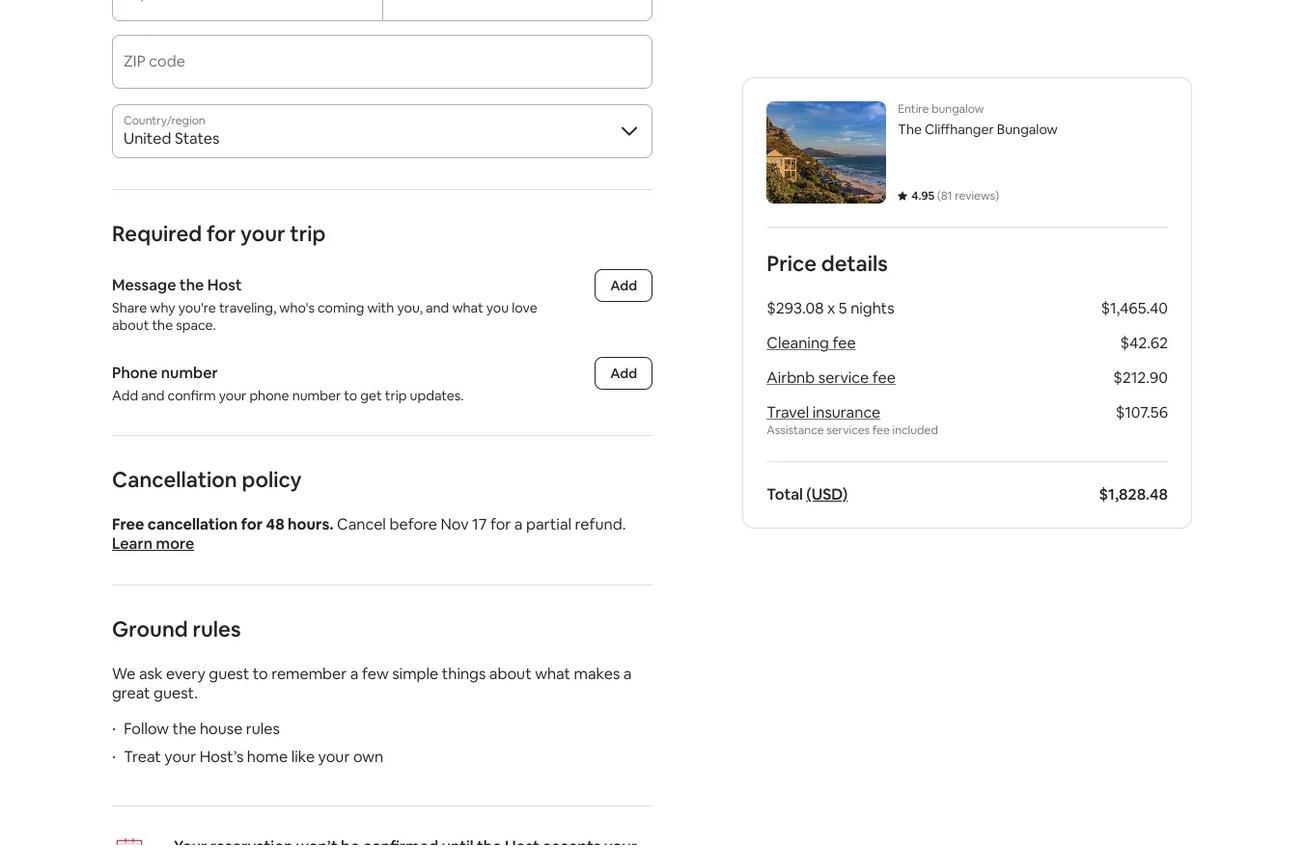 Task type: describe. For each thing, give the bounding box(es) containing it.
0 vertical spatial number
[[161, 363, 218, 383]]

we ask every guest to remember a few simple things about what makes a great guest.
[[112, 664, 632, 704]]

cancellation
[[112, 466, 237, 493]]

cancellation policy
[[112, 466, 302, 493]]

learn
[[112, 534, 153, 554]]

updates.
[[410, 387, 464, 405]]

price details
[[767, 250, 888, 277]]

(
[[937, 188, 941, 204]]

united states
[[124, 128, 220, 149]]

the for message
[[179, 275, 204, 295]]

nights
[[851, 298, 895, 319]]

before
[[390, 515, 437, 535]]

united
[[124, 128, 171, 149]]

makes
[[574, 664, 620, 685]]

trip inside phone number add and confirm your phone number to get trip updates.
[[385, 387, 407, 405]]

fee for services
[[873, 423, 890, 438]]

$293.08
[[767, 298, 824, 319]]

cleaning fee button
[[767, 333, 856, 353]]

confirm
[[168, 387, 216, 405]]

add for phone number
[[610, 365, 637, 382]]

you're
[[178, 299, 216, 317]]

guest
[[209, 664, 249, 685]]

learn more button
[[112, 534, 194, 554]]

travel
[[767, 403, 809, 423]]

$212.90
[[1114, 368, 1168, 388]]

5
[[839, 298, 847, 319]]

(usd)
[[807, 485, 848, 505]]

a inside free cancellation for 48 hours. cancel before nov 17 for a partial refund. learn more
[[514, 515, 523, 535]]

81
[[941, 188, 953, 204]]

assistance
[[767, 423, 824, 438]]

0 horizontal spatial rules
[[193, 616, 241, 643]]

2 horizontal spatial for
[[490, 515, 511, 535]]

traveling,
[[219, 299, 276, 317]]

the
[[898, 121, 922, 138]]

your right treat
[[164, 747, 196, 768]]

why
[[150, 299, 175, 317]]

airbnb
[[767, 368, 815, 388]]

few
[[362, 664, 389, 685]]

message the host share why you're traveling, who's coming with you, and what you love about the space.
[[112, 275, 541, 334]]

cleaning fee
[[767, 333, 856, 353]]

$107.56
[[1116, 403, 1168, 423]]

refund.
[[575, 515, 626, 535]]

insurance
[[813, 403, 881, 423]]

required for your trip
[[112, 220, 326, 247]]

what inside message the host share why you're traveling, who's coming with you, and what you love about the space.
[[452, 299, 483, 317]]

add button for message the host
[[595, 269, 653, 302]]

ground rules
[[112, 616, 241, 643]]

cleaning
[[767, 333, 829, 353]]

phone number add and confirm your phone number to get trip updates.
[[112, 363, 464, 405]]

policy
[[242, 466, 302, 493]]

partial
[[526, 515, 572, 535]]

total (usd)
[[767, 485, 848, 505]]

host
[[207, 275, 242, 295]]

4.95 ( 81 reviews )
[[912, 188, 999, 204]]

1 vertical spatial the
[[152, 317, 173, 334]]

$1,465.40
[[1101, 298, 1168, 319]]

ask
[[139, 664, 163, 685]]

share
[[112, 299, 147, 317]]

every
[[166, 664, 205, 685]]

like
[[291, 747, 315, 768]]

service
[[819, 368, 869, 388]]

remember
[[272, 664, 347, 685]]

more
[[156, 534, 194, 554]]

$293.08 x 5 nights
[[767, 298, 895, 319]]

you,
[[397, 299, 423, 317]]

united states button
[[112, 104, 653, 158]]

treat
[[124, 747, 161, 768]]

coming
[[318, 299, 364, 317]]

we
[[112, 664, 136, 685]]

entire bungalow the cliffhanger bungalow
[[898, 101, 1058, 138]]

add inside phone number add and confirm your phone number to get trip updates.
[[112, 387, 138, 405]]

cliffhanger
[[925, 121, 994, 138]]

travel insurance
[[767, 403, 881, 423]]

love
[[512, 299, 538, 317]]

services
[[827, 423, 870, 438]]

bungalow
[[997, 121, 1058, 138]]

states
[[175, 128, 220, 149]]

with
[[367, 299, 394, 317]]

message
[[112, 275, 176, 295]]

bungalow
[[932, 101, 984, 117]]

travel insurance button
[[767, 403, 881, 423]]



Task type: locate. For each thing, give the bounding box(es) containing it.
for up host
[[207, 220, 236, 247]]

fee right services
[[873, 423, 890, 438]]

fee right service
[[873, 368, 896, 388]]

what left the makes
[[535, 664, 571, 685]]

and
[[426, 299, 449, 317], [141, 387, 165, 405]]

a right the makes
[[624, 664, 632, 685]]

2 horizontal spatial a
[[624, 664, 632, 685]]

house
[[200, 719, 243, 740]]

united states element
[[112, 104, 653, 158]]

1 vertical spatial and
[[141, 387, 165, 405]]

1 horizontal spatial and
[[426, 299, 449, 317]]

space.
[[176, 317, 216, 334]]

add for message the host
[[610, 277, 637, 295]]

0 horizontal spatial to
[[253, 664, 268, 685]]

for
[[207, 220, 236, 247], [241, 515, 263, 535], [490, 515, 511, 535]]

and inside phone number add and confirm your phone number to get trip updates.
[[141, 387, 165, 405]]

and inside message the host share why you're traveling, who's coming with you, and what you love about the space.
[[426, 299, 449, 317]]

1 horizontal spatial number
[[292, 387, 341, 405]]

1 vertical spatial about
[[489, 664, 532, 685]]

phone
[[112, 363, 158, 383]]

your up host
[[241, 220, 285, 247]]

a left partial
[[514, 515, 523, 535]]

1 horizontal spatial what
[[535, 664, 571, 685]]

follow the house rules treat your host's home like your own
[[124, 719, 384, 768]]

required
[[112, 220, 202, 247]]

your left phone
[[219, 387, 247, 405]]

airbnb service fee
[[767, 368, 896, 388]]

phone
[[250, 387, 289, 405]]

you
[[486, 299, 509, 317]]

0 vertical spatial to
[[344, 387, 358, 405]]

a
[[514, 515, 523, 535], [350, 664, 359, 685], [624, 664, 632, 685]]

0 horizontal spatial number
[[161, 363, 218, 383]]

about inside message the host share why you're traveling, who's coming with you, and what you love about the space.
[[112, 317, 149, 334]]

1 horizontal spatial rules
[[246, 719, 280, 740]]

$42.62
[[1121, 333, 1168, 353]]

trip
[[290, 220, 326, 247], [385, 387, 407, 405]]

0 horizontal spatial what
[[452, 299, 483, 317]]

1 vertical spatial to
[[253, 664, 268, 685]]

airbnb service fee button
[[767, 368, 896, 388]]

1 vertical spatial what
[[535, 664, 571, 685]]

0 horizontal spatial about
[[112, 317, 149, 334]]

a left "few"
[[350, 664, 359, 685]]

the left space.
[[152, 317, 173, 334]]

host's
[[200, 747, 244, 768]]

1 vertical spatial add button
[[595, 357, 653, 390]]

1 horizontal spatial trip
[[385, 387, 407, 405]]

add
[[610, 277, 637, 295], [610, 365, 637, 382], [112, 387, 138, 405]]

cancellation
[[148, 515, 238, 535]]

(usd) button
[[807, 485, 848, 505]]

to
[[344, 387, 358, 405], [253, 664, 268, 685]]

what inside the we ask every guest to remember a few simple things about what makes a great guest.
[[535, 664, 571, 685]]

number up confirm
[[161, 363, 218, 383]]

x
[[828, 298, 836, 319]]

trip up message the host share why you're traveling, who's coming with you, and what you love about the space.
[[290, 220, 326, 247]]

ground
[[112, 616, 188, 643]]

for left 48 on the bottom left of the page
[[241, 515, 263, 535]]

0 horizontal spatial for
[[207, 220, 236, 247]]

about
[[112, 317, 149, 334], [489, 664, 532, 685]]

0 vertical spatial what
[[452, 299, 483, 317]]

add button for phone number
[[595, 357, 653, 390]]

to right guest
[[253, 664, 268, 685]]

0 vertical spatial about
[[112, 317, 149, 334]]

1 horizontal spatial a
[[514, 515, 523, 535]]

and right you,
[[426, 299, 449, 317]]

great
[[112, 684, 150, 704]]

total
[[767, 485, 803, 505]]

the up you're
[[179, 275, 204, 295]]

0 vertical spatial and
[[426, 299, 449, 317]]

follow
[[124, 719, 169, 740]]

None text field
[[124, 60, 641, 79]]

2 vertical spatial the
[[172, 719, 196, 740]]

get
[[360, 387, 382, 405]]

rules inside "follow the house rules treat your host's home like your own"
[[246, 719, 280, 740]]

your right like
[[318, 747, 350, 768]]

about left why
[[112, 317, 149, 334]]

0 horizontal spatial trip
[[290, 220, 326, 247]]

who's
[[279, 299, 315, 317]]

0 vertical spatial add button
[[595, 269, 653, 302]]

0 vertical spatial the
[[179, 275, 204, 295]]

home
[[247, 747, 288, 768]]

1 horizontal spatial for
[[241, 515, 263, 535]]

to left get
[[344, 387, 358, 405]]

0 horizontal spatial a
[[350, 664, 359, 685]]

included
[[893, 423, 938, 438]]

what left you
[[452, 299, 483, 317]]

1 vertical spatial rules
[[246, 719, 280, 740]]

17
[[472, 515, 487, 535]]

0 vertical spatial rules
[[193, 616, 241, 643]]

assistance services fee included
[[767, 423, 938, 438]]

entire
[[898, 101, 929, 117]]

the for follow
[[172, 719, 196, 740]]

0 vertical spatial fee
[[833, 333, 856, 353]]

the down guest.
[[172, 719, 196, 740]]

fee
[[833, 333, 856, 353], [873, 368, 896, 388], [873, 423, 890, 438]]

1 vertical spatial fee
[[873, 368, 896, 388]]

2 vertical spatial fee
[[873, 423, 890, 438]]

price
[[767, 250, 817, 277]]

about inside the we ask every guest to remember a few simple things about what makes a great guest.
[[489, 664, 532, 685]]

hours.
[[288, 515, 334, 535]]

1 add button from the top
[[595, 269, 653, 302]]

2 vertical spatial add
[[112, 387, 138, 405]]

to inside phone number add and confirm your phone number to get trip updates.
[[344, 387, 358, 405]]

trip right get
[[385, 387, 407, 405]]

nov
[[441, 515, 469, 535]]

free cancellation for 48 hours. cancel before nov 17 for a partial refund. learn more
[[112, 515, 626, 554]]

guest.
[[154, 684, 198, 704]]

rules up guest
[[193, 616, 241, 643]]

rules up home
[[246, 719, 280, 740]]

1 horizontal spatial to
[[344, 387, 358, 405]]

0 horizontal spatial and
[[141, 387, 165, 405]]

0 vertical spatial trip
[[290, 220, 326, 247]]

details
[[822, 250, 888, 277]]

for right "17"
[[490, 515, 511, 535]]

the inside "follow the house rules treat your host's home like your own"
[[172, 719, 196, 740]]

rules
[[193, 616, 241, 643], [246, 719, 280, 740]]

0 vertical spatial add
[[610, 277, 637, 295]]

1 horizontal spatial about
[[489, 664, 532, 685]]

1 vertical spatial trip
[[385, 387, 407, 405]]

free
[[112, 515, 144, 535]]

2 add button from the top
[[595, 357, 653, 390]]

cancel
[[337, 515, 386, 535]]

1 vertical spatial number
[[292, 387, 341, 405]]

number
[[161, 363, 218, 383], [292, 387, 341, 405]]

simple
[[392, 664, 439, 685]]

4.95
[[912, 188, 935, 204]]

1 vertical spatial add
[[610, 365, 637, 382]]

fee for service
[[873, 368, 896, 388]]

about right things
[[489, 664, 532, 685]]

number right phone
[[292, 387, 341, 405]]

your
[[241, 220, 285, 247], [219, 387, 247, 405], [164, 747, 196, 768], [318, 747, 350, 768]]

reviews
[[955, 188, 996, 204]]

to inside the we ask every guest to remember a few simple things about what makes a great guest.
[[253, 664, 268, 685]]

fee up service
[[833, 333, 856, 353]]

and down phone
[[141, 387, 165, 405]]

your inside phone number add and confirm your phone number to get trip updates.
[[219, 387, 247, 405]]

)
[[996, 188, 999, 204]]



Task type: vqa. For each thing, say whether or not it's contained in the screenshot.
Arrowhead, within the Lake Arrowhead, California 96 miles away Nov 10 – 15 $364 night
no



